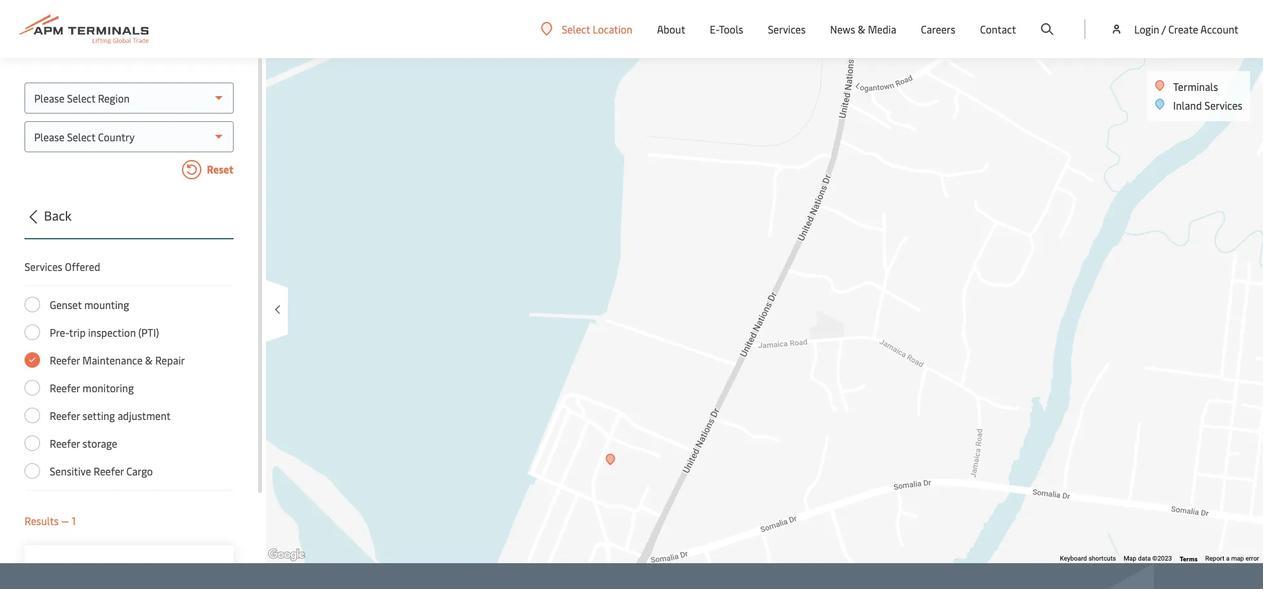 Task type: describe. For each thing, give the bounding box(es) containing it.
tools
[[719, 22, 743, 36]]

Reefer Maintenance & Repair radio
[[25, 352, 40, 368]]

shortcuts
[[1089, 555, 1116, 562]]

adjustment
[[118, 409, 171, 423]]

Reefer setting adjustment radio
[[25, 408, 40, 423]]

& inside popup button
[[858, 22, 865, 36]]

reefer for reefer maintenance & repair
[[50, 353, 80, 367]]

reefer maintenance & repair
[[50, 353, 185, 367]]

services for services offered
[[25, 259, 62, 274]]

keyboard shortcuts
[[1060, 555, 1116, 562]]

Genset mounting radio
[[25, 297, 40, 312]]

Reefer monitoring radio
[[25, 380, 40, 396]]

reefer down "storage"
[[94, 464, 124, 478]]

terms link
[[1180, 554, 1198, 563]]

reefer for reefer setting adjustment
[[50, 409, 80, 423]]

map
[[1124, 555, 1136, 562]]

careers
[[921, 22, 955, 36]]

storage
[[82, 436, 117, 450]]

map
[[1231, 555, 1244, 562]]

keyboard shortcuts button
[[1060, 554, 1116, 564]]

maintenance
[[82, 353, 143, 367]]

reefer storage
[[50, 436, 117, 450]]

login / create account
[[1134, 22, 1239, 36]]

back
[[44, 207, 72, 224]]

map data ©2023
[[1124, 555, 1172, 562]]

error
[[1246, 555, 1259, 562]]

report a map error
[[1205, 555, 1259, 562]]

about button
[[657, 0, 685, 58]]

media
[[868, 22, 896, 36]]

e-
[[710, 22, 719, 36]]

location
[[593, 22, 632, 36]]

reefer for reefer monitoring
[[50, 381, 80, 395]]

e-tools button
[[710, 0, 743, 58]]

account
[[1200, 22, 1239, 36]]

genset
[[50, 298, 82, 312]]

offered
[[65, 259, 100, 274]]

contact button
[[980, 0, 1016, 58]]

cargo
[[126, 464, 153, 478]]

contact
[[980, 22, 1016, 36]]

select
[[562, 22, 590, 36]]

back button
[[21, 206, 234, 239]]

keyboard
[[1060, 555, 1087, 562]]

setting
[[82, 409, 115, 423]]

reset
[[204, 162, 234, 176]]

pre-
[[50, 325, 69, 339]]

login
[[1134, 22, 1159, 36]]



Task type: vqa. For each thing, say whether or not it's contained in the screenshot.
Offered
yes



Task type: locate. For each thing, give the bounding box(es) containing it.
reefer setting adjustment
[[50, 409, 171, 423]]

a
[[1226, 555, 1230, 562]]

(pti)
[[138, 325, 159, 339]]

report
[[1205, 555, 1225, 562]]

report a map error link
[[1205, 555, 1259, 562]]

news & media
[[830, 22, 896, 36]]

terms
[[1180, 554, 1198, 563]]

inland
[[1173, 98, 1202, 112]]

genset mounting
[[50, 298, 129, 312]]

mounting
[[84, 298, 129, 312]]

reefer up sensitive
[[50, 436, 80, 450]]

results — 1
[[25, 514, 76, 528]]

reefer down pre-
[[50, 353, 80, 367]]

©2023
[[1152, 555, 1172, 562]]

trip
[[69, 325, 86, 339]]

0 vertical spatial &
[[858, 22, 865, 36]]

&
[[858, 22, 865, 36], [145, 353, 153, 367]]

select location button
[[541, 22, 632, 36]]

pre-trip inspection (pti)
[[50, 325, 159, 339]]

services button
[[768, 0, 806, 58]]

reefer for reefer storage
[[50, 436, 80, 450]]

services left offered
[[25, 259, 62, 274]]

careers button
[[921, 0, 955, 58]]

sensitive reefer cargo
[[50, 464, 153, 478]]

inland services
[[1173, 98, 1242, 112]]

reefer
[[50, 353, 80, 367], [50, 381, 80, 395], [50, 409, 80, 423], [50, 436, 80, 450], [94, 464, 124, 478]]

about
[[657, 22, 685, 36]]

sensitive
[[50, 464, 91, 478]]

Sensitive Reefer Cargo radio
[[25, 463, 40, 479]]

1 vertical spatial services
[[1205, 98, 1242, 112]]

services down terminals
[[1205, 98, 1242, 112]]

data
[[1138, 555, 1151, 562]]

google image
[[265, 547, 308, 563]]

reset button
[[25, 160, 234, 182]]

Reefer storage radio
[[25, 436, 40, 451]]

services offered
[[25, 259, 100, 274]]

reefer monitoring
[[50, 381, 134, 395]]

news
[[830, 22, 855, 36]]

0 horizontal spatial services
[[25, 259, 62, 274]]

1 horizontal spatial &
[[858, 22, 865, 36]]

2 horizontal spatial services
[[1205, 98, 1242, 112]]

inspection
[[88, 325, 136, 339]]

1
[[72, 514, 76, 528]]

repair
[[155, 353, 185, 367]]

e-tools
[[710, 22, 743, 36]]

news & media button
[[830, 0, 896, 58]]

services for services
[[768, 22, 806, 36]]

—
[[61, 514, 69, 528]]

select location
[[562, 22, 632, 36]]

2 vertical spatial services
[[25, 259, 62, 274]]

0 horizontal spatial &
[[145, 353, 153, 367]]

monitoring
[[82, 381, 134, 395]]

create
[[1168, 22, 1198, 36]]

0 vertical spatial services
[[768, 22, 806, 36]]

terminals
[[1173, 79, 1218, 94]]

reefer right reefer monitoring option
[[50, 381, 80, 395]]

map region
[[130, 0, 1263, 589]]

services right the tools
[[768, 22, 806, 36]]

reefer right reefer setting adjustment option
[[50, 409, 80, 423]]

& right news
[[858, 22, 865, 36]]

login / create account link
[[1110, 0, 1239, 58]]

& left repair
[[145, 353, 153, 367]]

1 vertical spatial &
[[145, 353, 153, 367]]

results
[[25, 514, 59, 528]]

services
[[768, 22, 806, 36], [1205, 98, 1242, 112], [25, 259, 62, 274]]

/
[[1162, 22, 1166, 36]]

1 horizontal spatial services
[[768, 22, 806, 36]]

Pre-trip inspection (PTI) radio
[[25, 325, 40, 340]]



